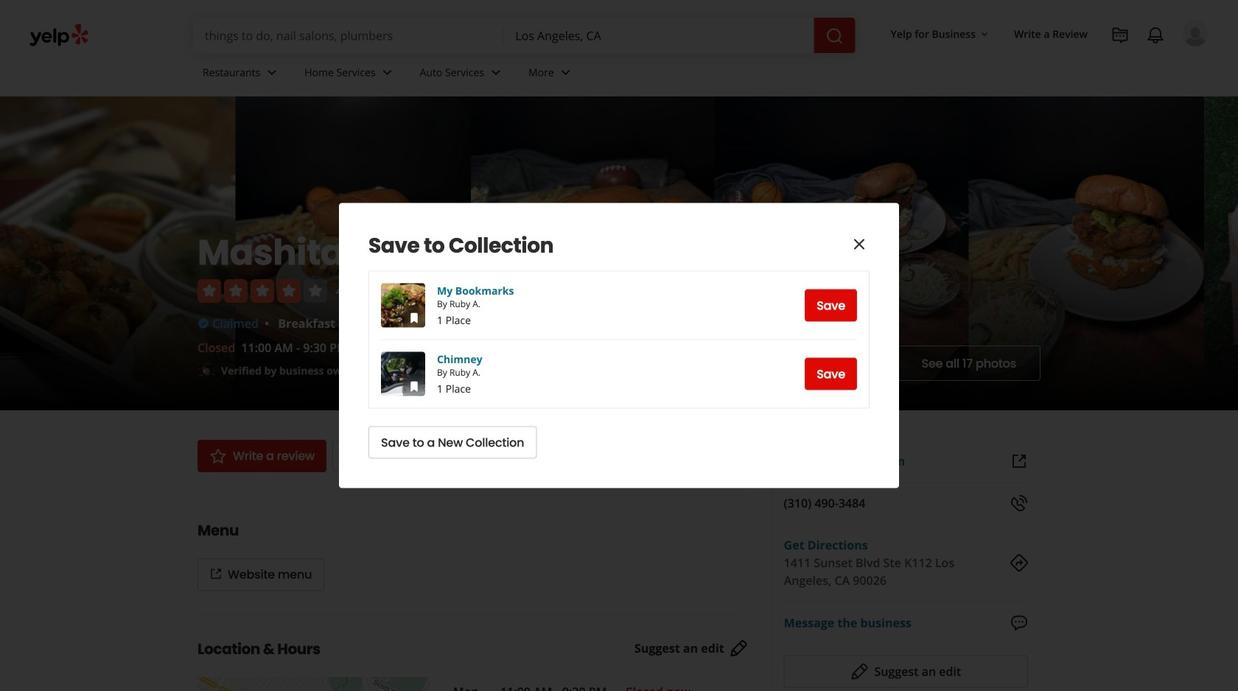 Task type: vqa. For each thing, say whether or not it's contained in the screenshot.
Map "IMAGE"
yes



Task type: locate. For each thing, give the bounding box(es) containing it.
0 horizontal spatial photo of mashita club - los angeles, ca, us. image
[[715, 97, 969, 411]]

projects image
[[1112, 27, 1129, 44]]

photo of mashita club - los angeles, ca, us. image
[[715, 97, 969, 411], [1205, 97, 1238, 411]]

24 star v2 image
[[209, 447, 227, 465]]

location & hours element
[[174, 615, 771, 691]]

search image
[[826, 27, 844, 45]]

photo of mashita club - los angeles, ca, us. sunset blvd roll with salmon sashimi and miso soup image
[[0, 97, 236, 411]]

24 pencil v2 image
[[730, 640, 748, 658], [851, 663, 869, 681]]

0 horizontal spatial 24 pencil v2 image
[[730, 640, 748, 658]]

1 horizontal spatial photo of mashita club - los angeles, ca, us. image
[[1205, 97, 1238, 411]]

0 vertical spatial 24 pencil v2 image
[[730, 640, 748, 658]]

0 horizontal spatial 24 chevron down v2 image
[[487, 64, 505, 81]]

business phone number image
[[1011, 495, 1028, 512]]

16 claim filled v2 image
[[198, 318, 209, 330]]

directions to the business image
[[1011, 554, 1028, 572]]

1 vertical spatial 24 pencil v2 image
[[851, 663, 869, 681]]

0 horizontal spatial 24 chevron down v2 image
[[263, 64, 281, 81]]

None search field
[[193, 18, 855, 53]]

user actions element
[[879, 18, 1229, 109]]

menu element
[[174, 496, 748, 591]]

close image
[[851, 236, 868, 253]]

24 chevron down v2 image
[[487, 64, 505, 81], [557, 64, 575, 81]]

dialog
[[0, 0, 1238, 691]]

business phone number image
[[1011, 495, 1028, 512]]

1 24 chevron down v2 image from the left
[[487, 64, 505, 81]]

16 chevron down v2 image
[[979, 29, 991, 40]]

4.2 star rating image
[[198, 279, 327, 303]]

2 24 chevron down v2 image from the left
[[557, 64, 575, 81]]

1 horizontal spatial 24 pencil v2 image
[[851, 663, 869, 681]]

2 photo of mashita club - los angeles, ca, us. image from the left
[[1205, 97, 1238, 411]]

region
[[369, 233, 870, 459]]

message the business image
[[1011, 615, 1028, 632]]

24 share v2 image
[[461, 447, 478, 465]]

24 chevron down v2 image
[[263, 64, 281, 81], [379, 64, 396, 81]]

photo of mashita club - los angeles, ca, us. spicy chicken sandwich image
[[969, 97, 1205, 411]]

1 horizontal spatial 24 chevron down v2 image
[[557, 64, 575, 81]]

1 horizontal spatial 24 chevron down v2 image
[[379, 64, 396, 81]]

message the business image
[[1011, 615, 1028, 632]]

business website image
[[1011, 453, 1028, 470]]



Task type: describe. For each thing, give the bounding box(es) containing it.
business categories element
[[191, 53, 1209, 96]]

1 24 chevron down v2 image from the left
[[263, 64, 281, 81]]

notifications image
[[1147, 27, 1165, 44]]

24 pencil v2 image inside location & hours element
[[730, 640, 748, 658]]

business website image
[[1011, 453, 1028, 470]]

directions to the business image
[[1011, 554, 1028, 572]]

map image
[[198, 677, 430, 691]]

16 save v2 image
[[408, 312, 420, 324]]

photo of mashita club - los angeles, ca, us. chicken sandwich image
[[236, 97, 471, 411]]

16 external link v2 image
[[210, 568, 222, 580]]

2 24 chevron down v2 image from the left
[[379, 64, 396, 81]]

1 photo of mashita club - los angeles, ca, us. image from the left
[[715, 97, 969, 411]]

16 save v2 image
[[408, 381, 420, 392]]

photo of mashita club - los angeles, ca, us. hot chicken sandwich image
[[471, 97, 715, 411]]



